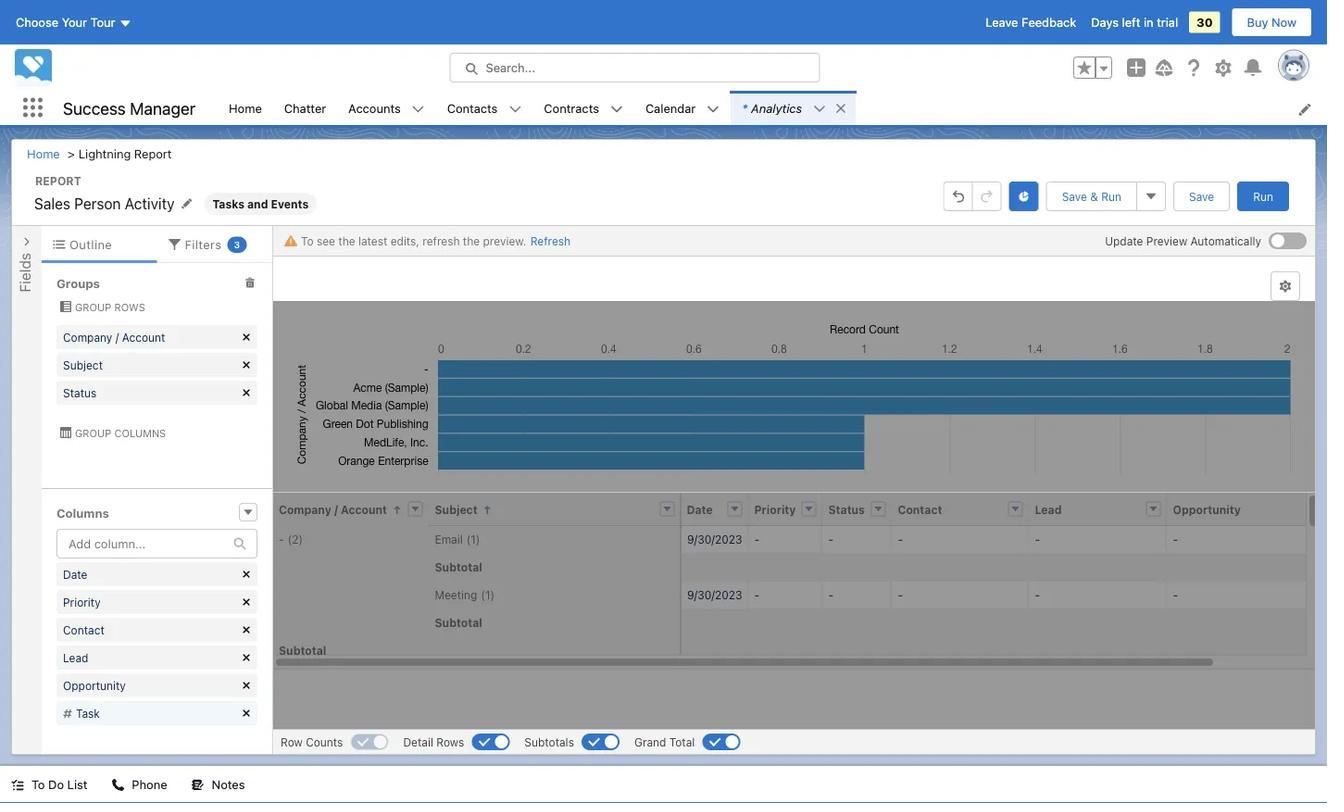 Task type: locate. For each thing, give the bounding box(es) containing it.
leave feedback
[[986, 15, 1077, 29]]

calendar list item
[[635, 91, 731, 125]]

contracts link
[[533, 91, 611, 125]]

list containing home
[[218, 91, 1328, 125]]

text default image for *
[[814, 102, 827, 115]]

text default image left "to"
[[11, 779, 24, 792]]

text default image inside calendar list item
[[707, 103, 720, 116]]

text default image inside notes button
[[191, 779, 204, 792]]

contacts link
[[436, 91, 509, 125]]

search...
[[486, 61, 536, 75]]

now
[[1272, 15, 1297, 29]]

search... button
[[450, 53, 820, 82]]

buy now
[[1248, 15, 1297, 29]]

text default image
[[509, 103, 522, 116], [611, 103, 624, 116], [11, 779, 24, 792], [112, 779, 125, 792]]

buy
[[1248, 15, 1269, 29]]

to do list button
[[0, 766, 99, 803]]

text default image left phone at the left of page
[[112, 779, 125, 792]]

to
[[32, 778, 45, 792]]

text default image for accounts
[[412, 103, 425, 116]]

phone
[[132, 778, 167, 792]]

30
[[1197, 15, 1213, 29]]

leave
[[986, 15, 1019, 29]]

home
[[229, 101, 262, 115]]

left
[[1123, 15, 1141, 29]]

text default image down search...
[[509, 103, 522, 116]]

text default image inside accounts list item
[[412, 103, 425, 116]]

contacts
[[447, 101, 498, 115]]

text default image right the contracts
[[611, 103, 624, 116]]

list item containing *
[[731, 91, 856, 125]]

accounts link
[[337, 91, 412, 125]]

text default image
[[835, 102, 848, 115], [814, 102, 827, 115], [412, 103, 425, 116], [707, 103, 720, 116], [191, 779, 204, 792]]

tour
[[90, 15, 115, 29]]

trial
[[1157, 15, 1179, 29]]

contacts list item
[[436, 91, 533, 125]]

choose your tour button
[[15, 7, 133, 37]]

* analytics
[[742, 101, 803, 115]]

notes button
[[180, 766, 256, 803]]

list item
[[731, 91, 856, 125]]

list
[[218, 91, 1328, 125]]

your
[[62, 15, 87, 29]]

group
[[1074, 57, 1113, 79]]

calendar
[[646, 101, 696, 115]]

days left in trial
[[1092, 15, 1179, 29]]

list
[[67, 778, 87, 792]]

days
[[1092, 15, 1119, 29]]

success manager
[[63, 98, 196, 118]]

*
[[742, 101, 748, 115]]



Task type: describe. For each thing, give the bounding box(es) containing it.
phone button
[[100, 766, 178, 803]]

to do list
[[32, 778, 87, 792]]

leave feedback link
[[986, 15, 1077, 29]]

contracts
[[544, 101, 599, 115]]

analytics
[[752, 101, 803, 115]]

chatter link
[[273, 91, 337, 125]]

do
[[48, 778, 64, 792]]

text default image inside phone button
[[112, 779, 125, 792]]

success
[[63, 98, 126, 118]]

notes
[[212, 778, 245, 792]]

home link
[[218, 91, 273, 125]]

text default image for calendar
[[707, 103, 720, 116]]

text default image inside contacts list item
[[509, 103, 522, 116]]

choose your tour
[[16, 15, 115, 29]]

feedback
[[1022, 15, 1077, 29]]

buy now button
[[1232, 7, 1313, 37]]

calendar link
[[635, 91, 707, 125]]

in
[[1144, 15, 1154, 29]]

choose
[[16, 15, 58, 29]]

text default image inside contracts list item
[[611, 103, 624, 116]]

contracts list item
[[533, 91, 635, 125]]

accounts list item
[[337, 91, 436, 125]]

manager
[[130, 98, 196, 118]]

text default image inside to do list button
[[11, 779, 24, 792]]

chatter
[[284, 101, 326, 115]]

accounts
[[349, 101, 401, 115]]



Task type: vqa. For each thing, say whether or not it's contained in the screenshot.
NEW
no



